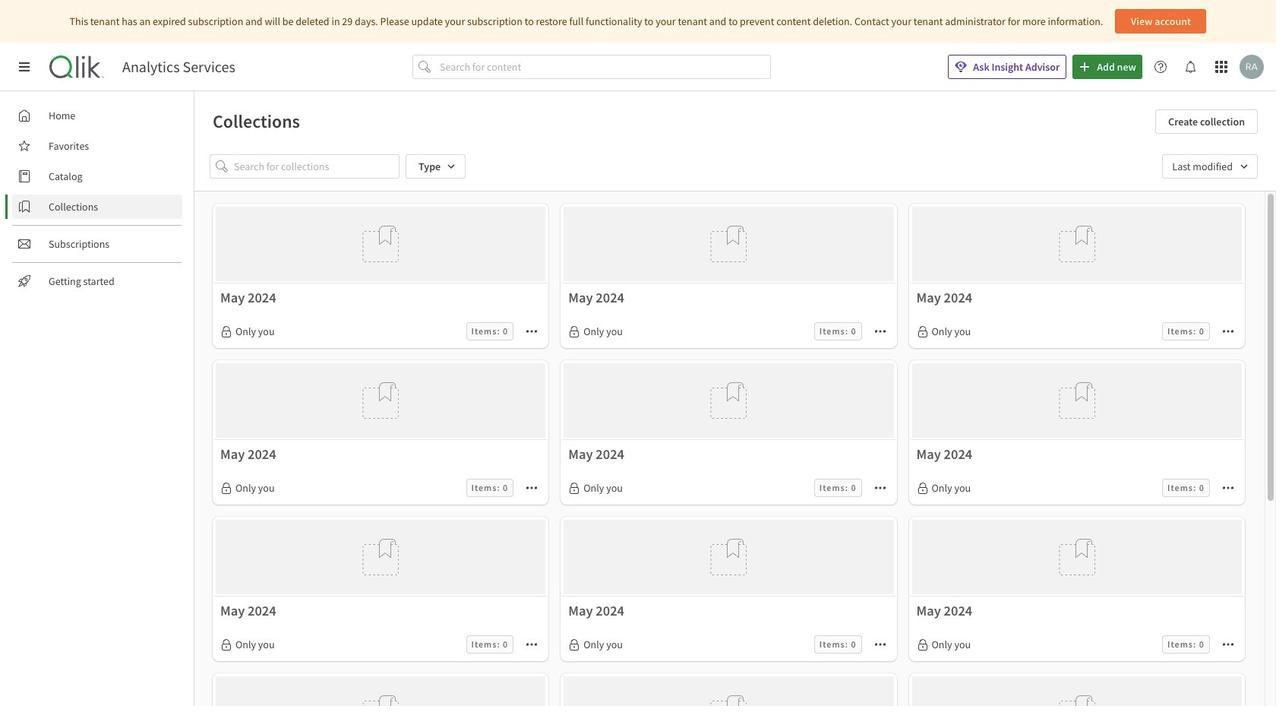 Task type: describe. For each thing, give the bounding box(es) containing it.
none field inside "filters" region
[[1163, 154, 1259, 179]]

Search for content text field
[[437, 55, 771, 79]]

1 more actions image from the top
[[526, 326, 538, 338]]

navigation pane element
[[0, 97, 194, 299]]

filters region
[[195, 142, 1277, 191]]

ruby anderson image
[[1240, 55, 1265, 79]]

2 more actions image from the top
[[526, 482, 538, 494]]

close sidebar menu image
[[18, 61, 30, 73]]

Search for collections text field
[[234, 154, 400, 179]]



Task type: locate. For each thing, give the bounding box(es) containing it.
None field
[[1163, 154, 1259, 179]]

more actions image
[[1223, 326, 1235, 338], [1223, 482, 1235, 494], [874, 639, 887, 651], [1223, 639, 1235, 651]]

0 vertical spatial more actions image
[[526, 326, 538, 338]]

1 vertical spatial more actions image
[[526, 482, 538, 494]]

analytics services element
[[122, 58, 235, 76]]

more actions image
[[526, 326, 538, 338], [526, 482, 538, 494], [526, 639, 538, 651]]

3 more actions image from the top
[[526, 639, 538, 651]]

2 vertical spatial more actions image
[[526, 639, 538, 651]]



Task type: vqa. For each thing, say whether or not it's contained in the screenshot.
third tooltip from the right
no



